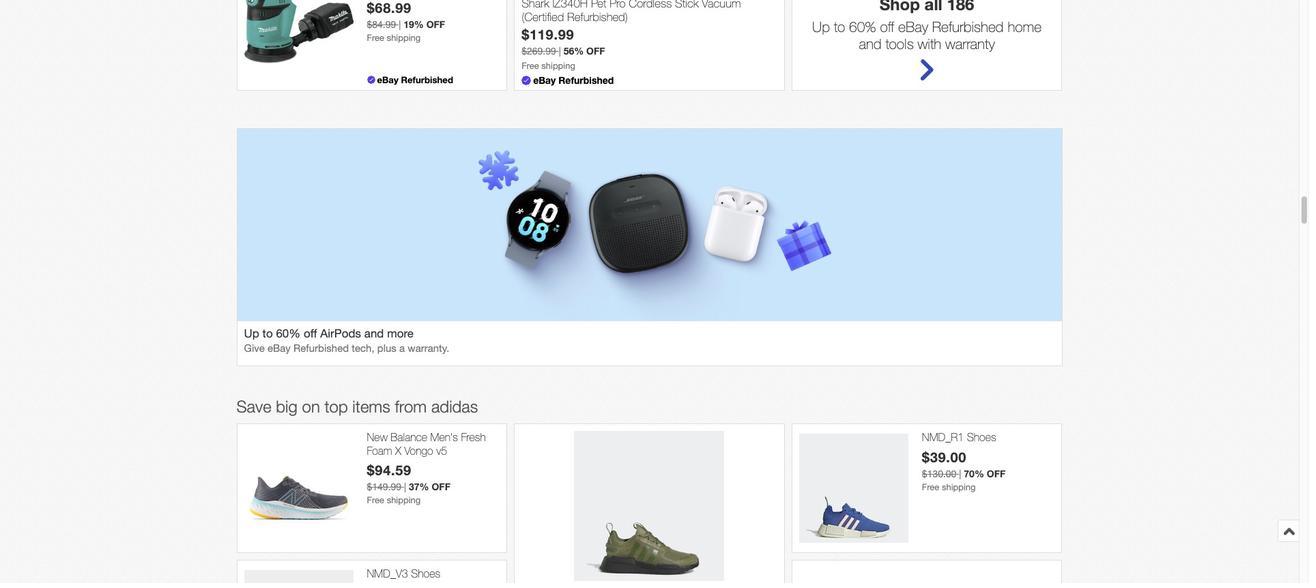 Task type: locate. For each thing, give the bounding box(es) containing it.
shipping inside nmd_r1 shoes $39.00 $130.00 | 70% off free shipping
[[942, 482, 976, 492]]

nmd_v3 shoes
[[367, 568, 440, 580]]

0 horizontal spatial ebay refurbished
[[377, 75, 453, 86]]

ebay refurbished
[[377, 75, 453, 86], [533, 75, 614, 86]]

big
[[276, 397, 297, 417]]

free down $269.99
[[522, 61, 539, 71]]

shoes inside nmd_r1 shoes $39.00 $130.00 | 70% off free shipping
[[967, 432, 996, 444]]

new
[[367, 432, 388, 444]]

up to 60% off ebay refurbished home and tools with warranty
[[812, 19, 1042, 52]]

free down $84.99
[[367, 33, 384, 43]]

shark iz340h pet pro cordless stick vacuum (certified refurbished) $119.99 $269.99 | 56% off free shipping
[[522, 0, 741, 71]]

off right 70% at the right of the page
[[987, 468, 1005, 480]]

to inside up to 60% off ebay refurbished home and tools with warranty
[[834, 19, 845, 35]]

shoes
[[967, 432, 996, 444], [411, 568, 440, 580]]

v5
[[436, 445, 447, 457]]

plus
[[377, 343, 396, 354]]

1 vertical spatial up
[[244, 327, 259, 341]]

to
[[834, 19, 845, 35], [262, 327, 273, 341]]

ebay inside up to 60% off ebay refurbished home and tools with warranty
[[898, 19, 928, 35]]

shipping down 56% at the left
[[541, 61, 575, 71]]

0 horizontal spatial 60%
[[276, 327, 300, 341]]

1 vertical spatial 60%
[[276, 327, 300, 341]]

up to 60% off airpods and more give ebay refurbished tech, plus a warranty.
[[244, 327, 449, 354]]

shipping down 70% at the right of the page
[[942, 482, 976, 492]]

free inside shark iz340h pet pro cordless stick vacuum (certified refurbished) $119.99 $269.99 | 56% off free shipping
[[522, 61, 539, 71]]

pro
[[610, 0, 626, 10]]

ebay refurbished down 56% at the left
[[533, 75, 614, 86]]

0 horizontal spatial up
[[244, 327, 259, 341]]

off up tools
[[880, 19, 894, 35]]

ebay refurbished down $84.99 | 19% off free shipping
[[377, 75, 453, 86]]

and inside up to 60% off ebay refurbished home and tools with warranty
[[859, 36, 881, 52]]

60% inside up to 60% off ebay refurbished home and tools with warranty
[[849, 19, 876, 35]]

up inside up to 60% off ebay refurbished home and tools with warranty
[[812, 19, 830, 35]]

top
[[324, 397, 348, 417]]

and left tools
[[859, 36, 881, 52]]

fresh
[[461, 432, 486, 444]]

off inside $84.99 | 19% off free shipping
[[426, 18, 445, 30]]

$130.00
[[922, 469, 956, 480]]

| inside the new balance men's fresh foam x vongo v5 $94.59 $149.99 | 37% off free shipping
[[404, 482, 406, 493]]

| left 56% at the left
[[559, 46, 561, 57]]

1 horizontal spatial ebay refurbished
[[533, 75, 614, 86]]

refurbished up warranty
[[932, 19, 1004, 35]]

free
[[367, 33, 384, 43], [522, 61, 539, 71], [922, 482, 939, 492], [367, 495, 384, 506]]

and up tech,
[[364, 327, 384, 341]]

shoes right nmd_v3
[[411, 568, 440, 580]]

free down $130.00
[[922, 482, 939, 492]]

shoes for nmd_r1
[[967, 432, 996, 444]]

up
[[812, 19, 830, 35], [244, 327, 259, 341]]

0 horizontal spatial to
[[262, 327, 273, 341]]

off inside up to 60% off ebay refurbished home and tools with warranty
[[880, 19, 894, 35]]

give
[[244, 343, 265, 354]]

off right 19%
[[426, 18, 445, 30]]

off right the 37%
[[432, 481, 450, 493]]

refurbished)
[[567, 10, 628, 24]]

0 vertical spatial 60%
[[849, 19, 876, 35]]

ebay up tools
[[898, 19, 928, 35]]

ebay right 'give'
[[267, 343, 291, 354]]

1 horizontal spatial shoes
[[967, 432, 996, 444]]

1 vertical spatial and
[[364, 327, 384, 341]]

|
[[399, 19, 401, 30], [559, 46, 561, 57], [959, 469, 961, 480], [404, 482, 406, 493]]

refurbished down airpods
[[293, 343, 349, 354]]

free inside nmd_r1 shoes $39.00 $130.00 | 70% off free shipping
[[922, 482, 939, 492]]

$39.00
[[922, 449, 967, 465]]

ebay
[[898, 19, 928, 35], [377, 75, 398, 86], [533, 75, 556, 86], [267, 343, 291, 354]]

0 vertical spatial up
[[812, 19, 830, 35]]

0 vertical spatial shoes
[[967, 432, 996, 444]]

shipping down the 37%
[[387, 495, 421, 506]]

off inside the new balance men's fresh foam x vongo v5 $94.59 $149.99 | 37% off free shipping
[[432, 481, 450, 493]]

shoes inside "link"
[[411, 568, 440, 580]]

ebay down $269.99
[[533, 75, 556, 86]]

off inside shark iz340h pet pro cordless stick vacuum (certified refurbished) $119.99 $269.99 | 56% off free shipping
[[586, 45, 605, 57]]

iz340h
[[552, 0, 588, 10]]

$149.99
[[367, 482, 401, 493]]

cordless
[[629, 0, 672, 10]]

1 horizontal spatial to
[[834, 19, 845, 35]]

to for give
[[262, 327, 273, 341]]

| left 70% at the right of the page
[[959, 469, 961, 480]]

60% inside the up to 60% off airpods and more give ebay refurbished tech, plus a warranty.
[[276, 327, 300, 341]]

shoes up 70% at the right of the page
[[967, 432, 996, 444]]

on
[[302, 397, 320, 417]]

0 horizontal spatial shoes
[[411, 568, 440, 580]]

off inside the up to 60% off airpods and more give ebay refurbished tech, plus a warranty.
[[304, 327, 317, 341]]

$84.99
[[367, 19, 396, 30]]

save big on top items from adidas
[[236, 397, 478, 417]]

and
[[859, 36, 881, 52], [364, 327, 384, 341]]

60% for ebay
[[276, 327, 300, 341]]

$269.99
[[522, 46, 556, 57]]

free inside the new balance men's fresh foam x vongo v5 $94.59 $149.99 | 37% off free shipping
[[367, 495, 384, 506]]

off right 56% at the left
[[586, 45, 605, 57]]

new balance men's fresh foam x vongo v5 link
[[367, 432, 500, 458]]

to inside the up to 60% off airpods and more give ebay refurbished tech, plus a warranty.
[[262, 327, 273, 341]]

balance
[[391, 432, 427, 444]]

0 horizontal spatial and
[[364, 327, 384, 341]]

0 vertical spatial and
[[859, 36, 881, 52]]

and inside the up to 60% off airpods and more give ebay refurbished tech, plus a warranty.
[[364, 327, 384, 341]]

70%
[[964, 468, 984, 480]]

1 vertical spatial shoes
[[411, 568, 440, 580]]

1 horizontal spatial and
[[859, 36, 881, 52]]

60%
[[849, 19, 876, 35], [276, 327, 300, 341]]

1 horizontal spatial up
[[812, 19, 830, 35]]

shipping
[[387, 33, 421, 43], [541, 61, 575, 71], [942, 482, 976, 492], [387, 495, 421, 506]]

refurbished inside up to 60% off ebay refurbished home and tools with warranty
[[932, 19, 1004, 35]]

vongo
[[404, 445, 433, 457]]

items
[[352, 397, 390, 417]]

| left 19%
[[399, 19, 401, 30]]

1 horizontal spatial 60%
[[849, 19, 876, 35]]

refurbished
[[932, 19, 1004, 35], [401, 75, 453, 86], [558, 75, 614, 86], [293, 343, 349, 354]]

tools
[[885, 36, 914, 52]]

up inside the up to 60% off airpods and more give ebay refurbished tech, plus a warranty.
[[244, 327, 259, 341]]

| left the 37%
[[404, 482, 406, 493]]

shipping down 19%
[[387, 33, 421, 43]]

$84.99 | 19% off free shipping
[[367, 18, 445, 43]]

off
[[426, 18, 445, 30], [880, 19, 894, 35], [586, 45, 605, 57], [304, 327, 317, 341], [987, 468, 1005, 480], [432, 481, 450, 493]]

0 vertical spatial to
[[834, 19, 845, 35]]

free down '$149.99'
[[367, 495, 384, 506]]

1 vertical spatial to
[[262, 327, 273, 341]]

nmd_r1 shoes link
[[922, 432, 1055, 445]]

off left airpods
[[304, 327, 317, 341]]

refurbished down $84.99 | 19% off free shipping
[[401, 75, 453, 86]]



Task type: vqa. For each thing, say whether or not it's contained in the screenshot.
'Est.' on the right
no



Task type: describe. For each thing, give the bounding box(es) containing it.
2 ebay refurbished from the left
[[533, 75, 614, 86]]

tech,
[[352, 343, 374, 354]]

$119.99
[[522, 26, 574, 42]]

shipping inside the new balance men's fresh foam x vongo v5 $94.59 $149.99 | 37% off free shipping
[[387, 495, 421, 506]]

(certified
[[522, 10, 564, 24]]

new balance men's fresh foam x vongo v5 $94.59 $149.99 | 37% off free shipping
[[367, 432, 486, 506]]

up for up to 60% off airpods and more give ebay refurbished tech, plus a warranty.
[[244, 327, 259, 341]]

shipping inside shark iz340h pet pro cordless stick vacuum (certified refurbished) $119.99 $269.99 | 56% off free shipping
[[541, 61, 575, 71]]

pet
[[591, 0, 606, 10]]

$94.59
[[367, 462, 411, 478]]

warranty.
[[408, 343, 449, 354]]

off inside nmd_r1 shoes $39.00 $130.00 | 70% off free shipping
[[987, 468, 1005, 480]]

with
[[918, 36, 941, 52]]

from
[[395, 397, 427, 417]]

shipping inside $84.99 | 19% off free shipping
[[387, 33, 421, 43]]

refurbished down 56% at the left
[[558, 75, 614, 86]]

nmd_v3 shoes link
[[367, 568, 500, 581]]

x
[[395, 445, 401, 457]]

more
[[387, 327, 414, 341]]

stick
[[675, 0, 699, 10]]

foam
[[367, 445, 392, 457]]

up to 60% off ebay refurbished home and tools with warranty link
[[796, 0, 1058, 87]]

56%
[[564, 45, 584, 57]]

1 ebay refurbished from the left
[[377, 75, 453, 86]]

adidas
[[431, 397, 478, 417]]

airpods
[[320, 327, 361, 341]]

ebay inside the up to 60% off airpods and more give ebay refurbished tech, plus a warranty.
[[267, 343, 291, 354]]

home
[[1008, 19, 1042, 35]]

nmd_v3
[[367, 568, 408, 580]]

60% for tools
[[849, 19, 876, 35]]

nmd_r1 shoes $39.00 $130.00 | 70% off free shipping
[[922, 432, 1005, 492]]

19%
[[404, 18, 424, 30]]

warranty
[[945, 36, 995, 52]]

free inside $84.99 | 19% off free shipping
[[367, 33, 384, 43]]

shark iz340h pet pro cordless stick vacuum (certified refurbished) link
[[522, 0, 777, 26]]

| inside nmd_r1 shoes $39.00 $130.00 | 70% off free shipping
[[959, 469, 961, 480]]

shark
[[522, 0, 549, 10]]

37%
[[409, 481, 429, 493]]

| inside shark iz340h pet pro cordless stick vacuum (certified refurbished) $119.99 $269.99 | 56% off free shipping
[[559, 46, 561, 57]]

refurbished inside the up to 60% off airpods and more give ebay refurbished tech, plus a warranty.
[[293, 343, 349, 354]]

save
[[236, 397, 271, 417]]

vacuum
[[702, 0, 741, 10]]

| inside $84.99 | 19% off free shipping
[[399, 19, 401, 30]]

nmd_r1
[[922, 432, 964, 444]]

to for and
[[834, 19, 845, 35]]

ebay down $84.99 | 19% off free shipping
[[377, 75, 398, 86]]

shoes for nmd_v3
[[411, 568, 440, 580]]

a
[[399, 343, 405, 354]]

up for up to 60% off ebay refurbished home and tools with warranty
[[812, 19, 830, 35]]

men's
[[430, 432, 458, 444]]



